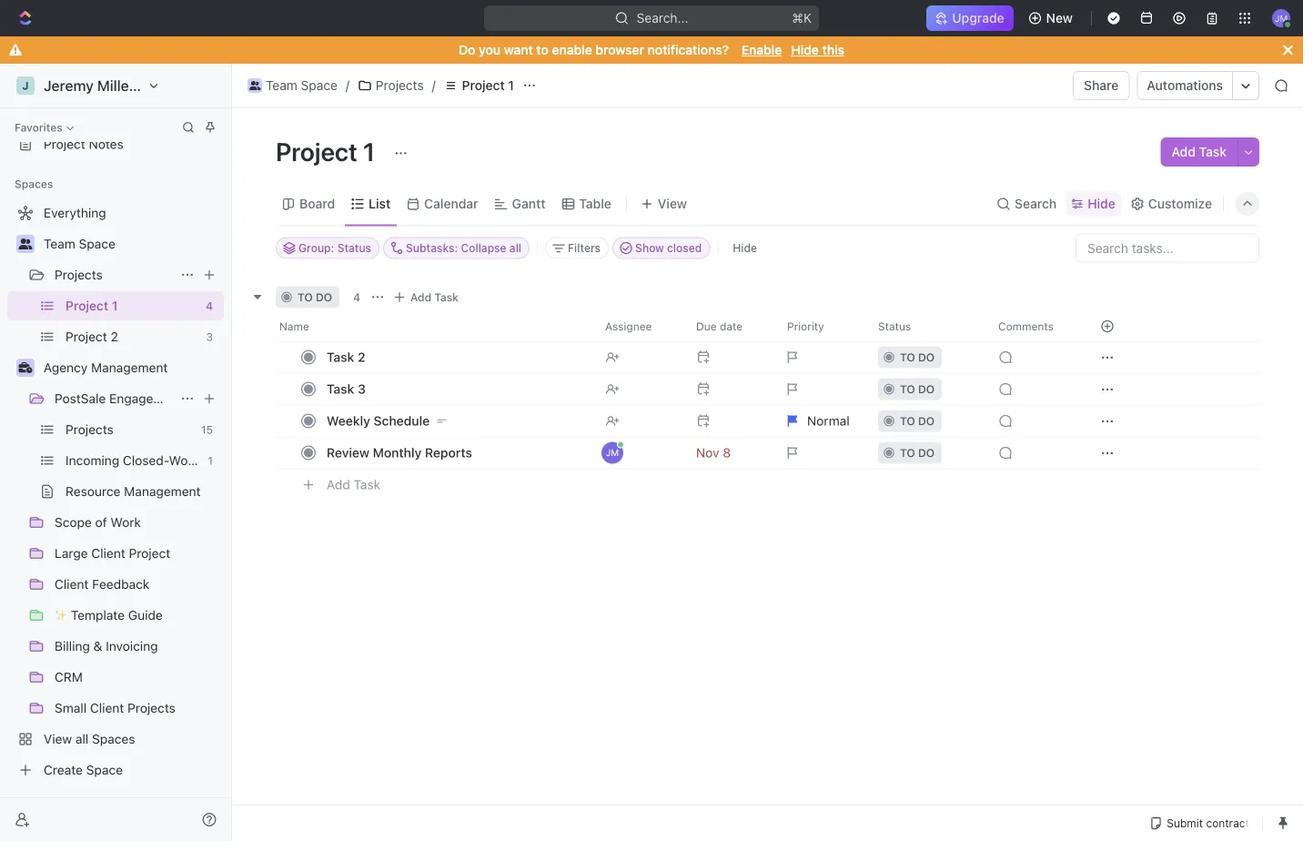 Task type: vqa. For each thing, say whether or not it's contained in the screenshot.
the rightmost 3
yes



Task type: locate. For each thing, give the bounding box(es) containing it.
0 horizontal spatial jm
[[606, 447, 619, 458]]

0 horizontal spatial project 1
[[66, 298, 118, 313]]

0 vertical spatial team space
[[266, 78, 338, 93]]

jm for the top 'jm' dropdown button
[[1275, 13, 1288, 23]]

to do button
[[868, 341, 988, 374], [868, 373, 988, 406], [868, 405, 988, 437], [868, 436, 988, 469]]

add up 'name' dropdown button
[[411, 291, 432, 304]]

postsale
[[55, 391, 106, 406]]

1 vertical spatial add
[[411, 291, 432, 304]]

hide
[[791, 42, 819, 57], [1088, 196, 1116, 211], [733, 242, 757, 254]]

0 vertical spatial jm
[[1275, 13, 1288, 23]]

1 / from the left
[[346, 78, 349, 93]]

add task button up customize
[[1161, 137, 1238, 167]]

project down you
[[462, 78, 505, 93]]

1 vertical spatial view
[[44, 731, 72, 746]]

3 right project 2 link
[[206, 330, 213, 343]]

view inside sidebar navigation
[[44, 731, 72, 746]]

automations button
[[1138, 72, 1233, 99]]

status right "group:"
[[337, 242, 371, 254]]

1 horizontal spatial spaces
[[92, 731, 135, 746]]

spaces up everything
[[15, 178, 53, 190]]

2 right ‎task
[[358, 350, 366, 365]]

resource management
[[66, 484, 201, 499]]

✨ template guide
[[55, 608, 163, 623]]

small
[[55, 700, 87, 715]]

1 vertical spatial team space link
[[44, 229, 220, 259]]

add task down review
[[327, 477, 381, 492]]

1 horizontal spatial 3
[[358, 381, 366, 396]]

2 vertical spatial space
[[86, 762, 123, 777]]

1 vertical spatial jm
[[606, 447, 619, 458]]

add task up customize
[[1172, 144, 1227, 159]]

status
[[337, 242, 371, 254], [878, 320, 911, 333]]

project 1 link down you
[[439, 75, 519, 96]]

1 vertical spatial jm button
[[594, 436, 685, 469]]

0 vertical spatial view
[[658, 196, 687, 211]]

1 horizontal spatial team
[[266, 78, 297, 93]]

projects inside small client projects link
[[128, 700, 176, 715]]

add task button down review
[[319, 474, 388, 496]]

2 vertical spatial project 1
[[66, 298, 118, 313]]

0 horizontal spatial hide
[[733, 242, 757, 254]]

1 vertical spatial client
[[55, 577, 89, 592]]

0 vertical spatial client
[[91, 546, 125, 561]]

create
[[44, 762, 83, 777]]

1 vertical spatial space
[[79, 236, 115, 251]]

2
[[111, 329, 118, 344], [358, 350, 366, 365]]

1
[[508, 78, 514, 93], [363, 136, 375, 166], [112, 298, 118, 313], [208, 454, 213, 467]]

1 vertical spatial management
[[124, 484, 201, 499]]

search button
[[991, 191, 1063, 217]]

team space inside 'tree'
[[44, 236, 115, 251]]

0 horizontal spatial add task
[[327, 477, 381, 492]]

0 vertical spatial space
[[301, 78, 338, 93]]

browser
[[596, 42, 645, 57]]

enable
[[552, 42, 592, 57]]

everything
[[44, 205, 106, 220]]

0 vertical spatial status
[[337, 242, 371, 254]]

notes
[[89, 137, 124, 152]]

2 horizontal spatial hide
[[1088, 196, 1116, 211]]

2 horizontal spatial project 1
[[462, 78, 514, 93]]

miller's
[[97, 77, 146, 94]]

0 vertical spatial management
[[91, 360, 168, 375]]

agency management
[[44, 360, 168, 375]]

normal button
[[776, 405, 868, 437]]

1 vertical spatial all
[[75, 731, 89, 746]]

0 vertical spatial add task button
[[1161, 137, 1238, 167]]

3 inside sidebar navigation
[[206, 330, 213, 343]]

management
[[91, 360, 168, 375], [124, 484, 201, 499]]

0 vertical spatial 3
[[206, 330, 213, 343]]

3 to do button from the top
[[868, 405, 988, 437]]

project 1 up "project 2"
[[66, 298, 118, 313]]

to do button for ‎task 2
[[868, 341, 988, 374]]

add task
[[1172, 144, 1227, 159], [411, 291, 459, 304], [327, 477, 381, 492]]

/
[[346, 78, 349, 93], [432, 78, 436, 93]]

do
[[316, 291, 332, 304], [918, 351, 935, 364], [918, 383, 935, 396], [918, 415, 935, 427], [918, 446, 935, 459]]

15
[[201, 423, 213, 436]]

0 vertical spatial user group image
[[249, 81, 261, 90]]

client up view all spaces link
[[90, 700, 124, 715]]

1 vertical spatial 3
[[358, 381, 366, 396]]

2 horizontal spatial add
[[1172, 144, 1196, 159]]

project 1 down you
[[462, 78, 514, 93]]

weekly schedule link
[[322, 408, 591, 434]]

0 horizontal spatial 4
[[206, 299, 213, 312]]

2 horizontal spatial add task
[[1172, 144, 1227, 159]]

all up create space
[[75, 731, 89, 746]]

4 to do button from the top
[[868, 436, 988, 469]]

4
[[353, 291, 361, 304], [206, 299, 213, 312]]

2 inside sidebar navigation
[[111, 329, 118, 344]]

1 vertical spatial add task
[[411, 291, 459, 304]]

1 vertical spatial 2
[[358, 350, 366, 365]]

project down favorites
[[44, 137, 85, 152]]

1 horizontal spatial team space link
[[243, 75, 342, 96]]

projects
[[376, 78, 424, 93], [55, 267, 103, 282], [66, 422, 114, 437], [128, 700, 176, 715]]

1 vertical spatial hide
[[1088, 196, 1116, 211]]

2 vertical spatial add task button
[[319, 474, 388, 496]]

hide right search
[[1088, 196, 1116, 211]]

status right priority 'dropdown button'
[[878, 320, 911, 333]]

1 vertical spatial project 1 link
[[66, 291, 199, 320]]

view button
[[634, 183, 694, 225]]

show
[[635, 242, 664, 254]]

2 up agency management
[[111, 329, 118, 344]]

⌘k
[[792, 10, 812, 25]]

0 horizontal spatial team
[[44, 236, 75, 251]]

1 vertical spatial status
[[878, 320, 911, 333]]

monthly
[[373, 445, 422, 460]]

add task button up 'name' dropdown button
[[389, 286, 466, 308]]

1 horizontal spatial jm
[[1275, 13, 1288, 23]]

0 vertical spatial projects link
[[353, 75, 428, 96]]

crm link
[[55, 663, 220, 692]]

projects link
[[353, 75, 428, 96], [55, 260, 173, 289], [66, 415, 194, 444]]

1 horizontal spatial status
[[878, 320, 911, 333]]

3 up weekly
[[358, 381, 366, 396]]

task
[[1199, 144, 1227, 159], [435, 291, 459, 304], [327, 381, 354, 396], [354, 477, 381, 492]]

0 horizontal spatial spaces
[[15, 178, 53, 190]]

client
[[91, 546, 125, 561], [55, 577, 89, 592], [90, 700, 124, 715]]

status button
[[868, 312, 988, 341]]

0 horizontal spatial view
[[44, 731, 72, 746]]

normal
[[807, 413, 850, 428]]

3 inside task 3 link
[[358, 381, 366, 396]]

0 vertical spatial all
[[510, 242, 522, 254]]

0 vertical spatial add task
[[1172, 144, 1227, 159]]

review monthly reports link
[[322, 440, 591, 466]]

enable
[[742, 42, 782, 57]]

project 1 up board
[[276, 136, 381, 166]]

project up agency management
[[66, 329, 107, 344]]

do for review monthly reports
[[918, 446, 935, 459]]

0 horizontal spatial team space link
[[44, 229, 220, 259]]

jeremy
[[44, 77, 94, 94]]

add down review
[[327, 477, 350, 492]]

2 horizontal spatial add task button
[[1161, 137, 1238, 167]]

0 horizontal spatial 3
[[206, 330, 213, 343]]

0 horizontal spatial 2
[[111, 329, 118, 344]]

hide inside button
[[733, 242, 757, 254]]

1 horizontal spatial 2
[[358, 350, 366, 365]]

team
[[266, 78, 297, 93], [44, 236, 75, 251]]

jm button
[[1267, 4, 1296, 33], [594, 436, 685, 469]]

hide left this on the right
[[791, 42, 819, 57]]

1 horizontal spatial add task
[[411, 291, 459, 304]]

0 horizontal spatial team space
[[44, 236, 115, 251]]

view up show closed at the top of page
[[658, 196, 687, 211]]

assignee
[[605, 320, 652, 333]]

tree containing everything
[[7, 198, 231, 785]]

large client project link
[[55, 539, 220, 568]]

postsale engagements
[[55, 391, 190, 406]]

0 vertical spatial 2
[[111, 329, 118, 344]]

spaces inside view all spaces link
[[92, 731, 135, 746]]

reports
[[425, 445, 472, 460]]

to do button for task 3
[[868, 373, 988, 406]]

1 horizontal spatial add task button
[[389, 286, 466, 308]]

sidebar navigation
[[0, 64, 236, 841]]

spaces down small client projects
[[92, 731, 135, 746]]

do for ‎task 2
[[918, 351, 935, 364]]

0 horizontal spatial /
[[346, 78, 349, 93]]

1 down want
[[508, 78, 514, 93]]

1 horizontal spatial user group image
[[249, 81, 261, 90]]

team space link
[[243, 75, 342, 96], [44, 229, 220, 259]]

small client projects
[[55, 700, 176, 715]]

billing & invoicing link
[[55, 632, 220, 661]]

add up customize
[[1172, 144, 1196, 159]]

1 vertical spatial team space
[[44, 236, 115, 251]]

large client project
[[55, 546, 170, 561]]

hide right closed
[[733, 242, 757, 254]]

1 to do button from the top
[[868, 341, 988, 374]]

to do for task 3
[[900, 383, 935, 396]]

task up customize
[[1199, 144, 1227, 159]]

client up the client feedback
[[91, 546, 125, 561]]

project 1 link up project 2 link
[[66, 291, 199, 320]]

0 horizontal spatial user group image
[[19, 238, 32, 249]]

0 vertical spatial jm button
[[1267, 4, 1296, 33]]

1 horizontal spatial add
[[411, 291, 432, 304]]

0 horizontal spatial all
[[75, 731, 89, 746]]

due
[[696, 320, 717, 333]]

collapse
[[461, 242, 507, 254]]

spaces
[[15, 178, 53, 190], [92, 731, 135, 746]]

project 1
[[462, 78, 514, 93], [276, 136, 381, 166], [66, 298, 118, 313]]

0 horizontal spatial jm button
[[594, 436, 685, 469]]

1 horizontal spatial /
[[432, 78, 436, 93]]

0 vertical spatial hide
[[791, 42, 819, 57]]

to do for review monthly reports
[[900, 446, 935, 459]]

management down incoming closed-won deals link
[[124, 484, 201, 499]]

closed-
[[123, 453, 169, 468]]

guide
[[128, 608, 163, 623]]

to for task 3 link
[[900, 383, 915, 396]]

j
[[22, 79, 29, 92]]

all right collapse at top left
[[510, 242, 522, 254]]

show closed
[[635, 242, 702, 254]]

project notes link
[[7, 129, 224, 158]]

2 for ‎task 2
[[358, 350, 366, 365]]

1 horizontal spatial jm button
[[1267, 4, 1296, 33]]

1 vertical spatial team
[[44, 236, 75, 251]]

closed
[[667, 242, 702, 254]]

management down project 2 link
[[91, 360, 168, 375]]

1 horizontal spatial view
[[658, 196, 687, 211]]

1 horizontal spatial 4
[[353, 291, 361, 304]]

1 vertical spatial add task button
[[389, 286, 466, 308]]

‎task 2
[[327, 350, 366, 365]]

view
[[658, 196, 687, 211], [44, 731, 72, 746]]

2 vertical spatial client
[[90, 700, 124, 715]]

task down review
[[354, 477, 381, 492]]

view inside button
[[658, 196, 687, 211]]

1 vertical spatial spaces
[[92, 731, 135, 746]]

add
[[1172, 144, 1196, 159], [411, 291, 432, 304], [327, 477, 350, 492]]

favorites button
[[7, 117, 81, 138]]

0 vertical spatial project 1
[[462, 78, 514, 93]]

0 vertical spatial team
[[266, 78, 297, 93]]

1 up 'list' link
[[363, 136, 375, 166]]

management for resource management
[[124, 484, 201, 499]]

2 vertical spatial add
[[327, 477, 350, 492]]

&
[[93, 639, 102, 654]]

group: status
[[299, 242, 371, 254]]

2 to do button from the top
[[868, 373, 988, 406]]

add task up 'name' dropdown button
[[411, 291, 459, 304]]

task 3
[[327, 381, 366, 396]]

upgrade link
[[927, 5, 1014, 31]]

0 vertical spatial spaces
[[15, 178, 53, 190]]

scope of work
[[55, 515, 141, 530]]

tree
[[7, 198, 231, 785]]

user group image
[[249, 81, 261, 90], [19, 238, 32, 249]]

table link
[[576, 191, 612, 217]]

1 horizontal spatial project 1
[[276, 136, 381, 166]]

workspace
[[150, 77, 225, 94]]

crm
[[55, 670, 83, 685]]

priority button
[[776, 312, 868, 341]]

1 vertical spatial user group image
[[19, 238, 32, 249]]

client down large
[[55, 577, 89, 592]]

Search tasks... text field
[[1077, 234, 1259, 262]]

2 vertical spatial hide
[[733, 242, 757, 254]]

view button
[[634, 191, 694, 217]]

4 inside sidebar navigation
[[206, 299, 213, 312]]

1 horizontal spatial project 1 link
[[439, 75, 519, 96]]

view up the create
[[44, 731, 72, 746]]



Task type: describe. For each thing, give the bounding box(es) containing it.
1 vertical spatial project 1
[[276, 136, 381, 166]]

incoming closed-won deals link
[[66, 446, 231, 475]]

2 / from the left
[[432, 78, 436, 93]]

all inside 'tree'
[[75, 731, 89, 746]]

view all spaces link
[[7, 725, 220, 754]]

hide button
[[1066, 191, 1121, 217]]

filters button
[[545, 237, 609, 259]]

project up board
[[276, 136, 358, 166]]

scope of work link
[[55, 508, 220, 537]]

new
[[1046, 10, 1073, 25]]

view all spaces
[[44, 731, 135, 746]]

due date
[[696, 320, 743, 333]]

invoicing
[[106, 639, 158, 654]]

2 vertical spatial projects link
[[66, 415, 194, 444]]

date
[[720, 320, 743, 333]]

0 vertical spatial project 1 link
[[439, 75, 519, 96]]

1 right won
[[208, 454, 213, 467]]

‎task
[[327, 350, 354, 365]]

tree inside sidebar navigation
[[7, 198, 231, 785]]

board link
[[296, 191, 335, 217]]

client for large
[[91, 546, 125, 561]]

this
[[823, 42, 845, 57]]

project 2
[[66, 329, 118, 344]]

‎task 2 link
[[322, 344, 591, 370]]

deals
[[199, 453, 231, 468]]

to for ‎task 2 link
[[900, 351, 915, 364]]

to for weekly schedule link
[[900, 415, 915, 427]]

user group image inside team space link
[[249, 81, 261, 90]]

to do for ‎task 2
[[900, 351, 935, 364]]

do for task 3
[[918, 383, 935, 396]]

new button
[[1021, 4, 1084, 33]]

comments button
[[988, 312, 1079, 341]]

comments
[[999, 320, 1054, 333]]

calendar link
[[421, 191, 479, 217]]

jeremy miller's workspace
[[44, 77, 225, 94]]

client for small
[[90, 700, 124, 715]]

2 for project 2
[[111, 329, 118, 344]]

template
[[71, 608, 125, 623]]

task down ‎task
[[327, 381, 354, 396]]

status inside dropdown button
[[878, 320, 911, 333]]

1 horizontal spatial hide
[[791, 42, 819, 57]]

won
[[169, 453, 195, 468]]

team inside sidebar navigation
[[44, 236, 75, 251]]

hide button
[[726, 237, 765, 259]]

hide inside dropdown button
[[1088, 196, 1116, 211]]

tara shultz's workspace, , element
[[16, 76, 35, 95]]

scope
[[55, 515, 92, 530]]

gantt link
[[509, 191, 546, 217]]

large
[[55, 546, 88, 561]]

subtasks:
[[406, 242, 458, 254]]

business time image
[[19, 362, 32, 373]]

2 vertical spatial add task
[[327, 477, 381, 492]]

share button
[[1073, 71, 1130, 100]]

search...
[[637, 10, 689, 25]]

name button
[[276, 312, 594, 341]]

group:
[[299, 242, 334, 254]]

gantt
[[512, 196, 546, 211]]

1 horizontal spatial team space
[[266, 78, 338, 93]]

jm for leftmost 'jm' dropdown button
[[606, 447, 619, 458]]

share
[[1084, 78, 1119, 93]]

client feedback
[[55, 577, 150, 592]]

incoming
[[66, 453, 119, 468]]

view for view all spaces
[[44, 731, 72, 746]]

1 vertical spatial projects link
[[55, 260, 173, 289]]

filters
[[568, 242, 601, 254]]

project up "project 2"
[[66, 298, 108, 313]]

to for review monthly reports link
[[900, 446, 915, 459]]

1 up project 2 link
[[112, 298, 118, 313]]

1 horizontal spatial all
[[510, 242, 522, 254]]

project 1 inside 'tree'
[[66, 298, 118, 313]]

show closed button
[[613, 237, 710, 259]]

✨
[[55, 608, 67, 623]]

project down scope of work link
[[129, 546, 170, 561]]

postsale engagements link
[[55, 384, 190, 413]]

favorites
[[15, 121, 63, 134]]

work
[[111, 515, 141, 530]]

management for agency management
[[91, 360, 168, 375]]

agency management link
[[44, 353, 220, 382]]

small client projects link
[[55, 694, 220, 723]]

0 horizontal spatial status
[[337, 242, 371, 254]]

assignee button
[[594, 312, 685, 341]]

feedback
[[92, 577, 150, 592]]

want
[[504, 42, 533, 57]]

table
[[579, 196, 612, 211]]

review
[[327, 445, 370, 460]]

automations
[[1147, 78, 1223, 93]]

schedule
[[374, 413, 430, 428]]

incoming closed-won deals
[[66, 453, 231, 468]]

task 3 link
[[322, 376, 591, 402]]

notifications?
[[648, 42, 729, 57]]

to do button for review monthly reports
[[868, 436, 988, 469]]

0 vertical spatial add
[[1172, 144, 1196, 159]]

review monthly reports
[[327, 445, 472, 460]]

weekly schedule
[[327, 413, 430, 428]]

due date button
[[685, 312, 776, 341]]

do you want to enable browser notifications? enable hide this
[[459, 42, 845, 57]]

agency
[[44, 360, 88, 375]]

of
[[95, 515, 107, 530]]

user group image inside sidebar navigation
[[19, 238, 32, 249]]

resource
[[66, 484, 121, 499]]

view for view
[[658, 196, 687, 211]]

calendar
[[424, 196, 479, 211]]

0 vertical spatial team space link
[[243, 75, 342, 96]]

0 horizontal spatial project 1 link
[[66, 291, 199, 320]]

billing
[[55, 639, 90, 654]]

weekly
[[327, 413, 370, 428]]

list
[[369, 196, 391, 211]]

engagements
[[109, 391, 190, 406]]

0 horizontal spatial add task button
[[319, 474, 388, 496]]

you
[[479, 42, 501, 57]]

task up 'name' dropdown button
[[435, 291, 459, 304]]

customize
[[1149, 196, 1213, 211]]

0 horizontal spatial add
[[327, 477, 350, 492]]



